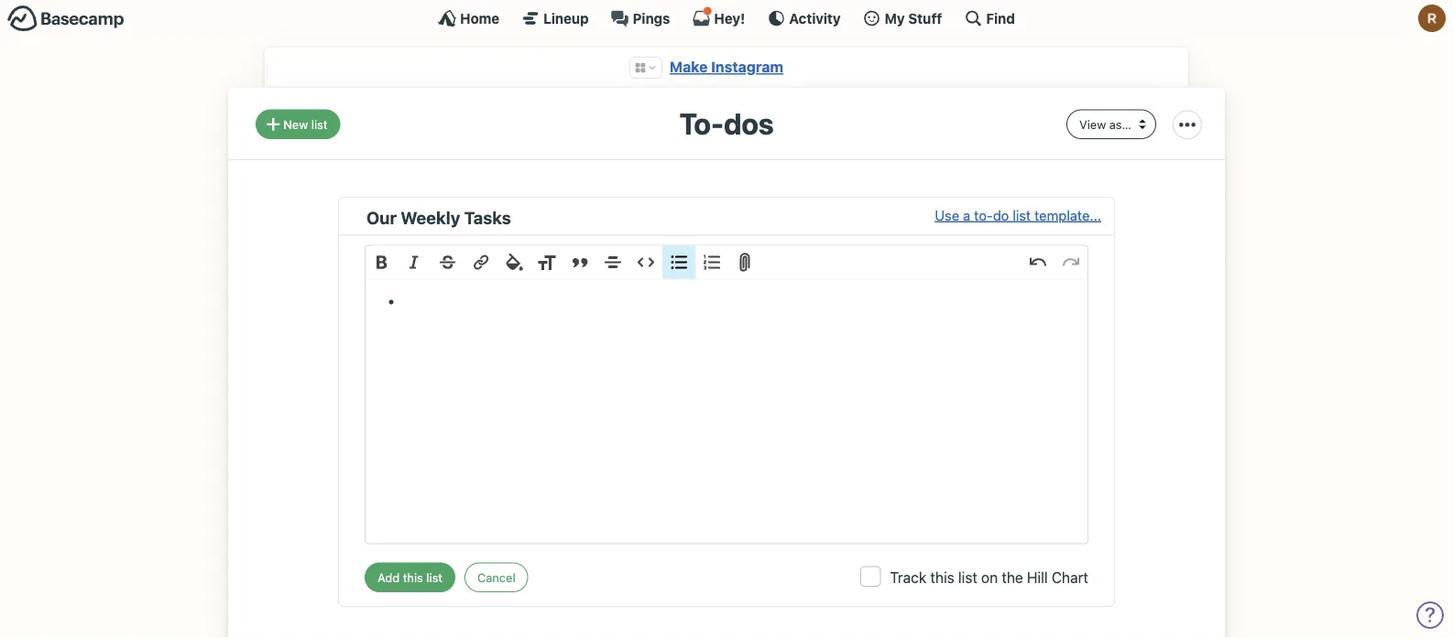 Task type: vqa. For each thing, say whether or not it's contained in the screenshot.
the rightmost LIST
yes



Task type: describe. For each thing, give the bounding box(es) containing it.
ruby image
[[1419, 5, 1446, 32]]

switch accounts image
[[7, 5, 125, 33]]

use
[[935, 207, 960, 223]]

hill chart
[[1027, 569, 1089, 586]]

home
[[460, 10, 500, 26]]

dos
[[724, 106, 774, 141]]

my stuff
[[885, 10, 943, 26]]

home link
[[438, 9, 500, 27]]

to-dos
[[680, 106, 774, 141]]

view as…
[[1080, 117, 1132, 131]]

hey!
[[714, 10, 745, 26]]

the
[[1002, 569, 1024, 586]]

view as… button
[[1067, 109, 1157, 139]]

To-do list description: Add extra details or attach a file text field
[[366, 280, 1088, 544]]

my
[[885, 10, 905, 26]]

new list
[[283, 117, 328, 131]]

activity link
[[767, 9, 841, 27]]

instagram
[[711, 58, 784, 76]]

1 horizontal spatial list
[[959, 569, 978, 586]]

main element
[[0, 0, 1454, 36]]

hey! button
[[692, 6, 745, 27]]

find
[[987, 10, 1015, 26]]

stuff
[[909, 10, 943, 26]]

pings button
[[611, 9, 670, 27]]

cancel button
[[465, 563, 529, 593]]

activity
[[789, 10, 841, 26]]

make instagram
[[670, 58, 784, 76]]

0 vertical spatial list
[[311, 117, 328, 131]]

pings
[[633, 10, 670, 26]]

template...
[[1035, 207, 1102, 223]]

use a to-do list template... link
[[935, 205, 1102, 230]]

make instagram link
[[670, 58, 784, 76]]

lineup link
[[522, 9, 589, 27]]

new
[[283, 117, 308, 131]]

Name this list… text field
[[367, 205, 935, 230]]



Task type: locate. For each thing, give the bounding box(es) containing it.
a
[[963, 207, 971, 223]]

use a to-do list template...
[[935, 207, 1102, 223]]

2 vertical spatial list
[[959, 569, 978, 586]]

list
[[311, 117, 328, 131], [1013, 207, 1031, 223], [959, 569, 978, 586]]

my stuff button
[[863, 9, 943, 27]]

0 horizontal spatial list
[[311, 117, 328, 131]]

track
[[890, 569, 927, 586]]

list right do
[[1013, 207, 1031, 223]]

list left 'on'
[[959, 569, 978, 586]]

cancel
[[478, 571, 516, 585]]

track this list on the hill chart
[[890, 569, 1089, 586]]

view
[[1080, 117, 1106, 131]]

new list link
[[256, 109, 340, 139]]

2 horizontal spatial list
[[1013, 207, 1031, 223]]

find button
[[965, 9, 1015, 27]]

as…
[[1110, 117, 1132, 131]]

list right new
[[311, 117, 328, 131]]

lineup
[[544, 10, 589, 26]]

None submit
[[365, 563, 456, 593]]

to-
[[680, 106, 724, 141]]

do
[[993, 207, 1009, 223]]

on
[[982, 569, 998, 586]]

this
[[931, 569, 955, 586]]

make
[[670, 58, 708, 76]]

1 vertical spatial list
[[1013, 207, 1031, 223]]

to-
[[974, 207, 993, 223]]



